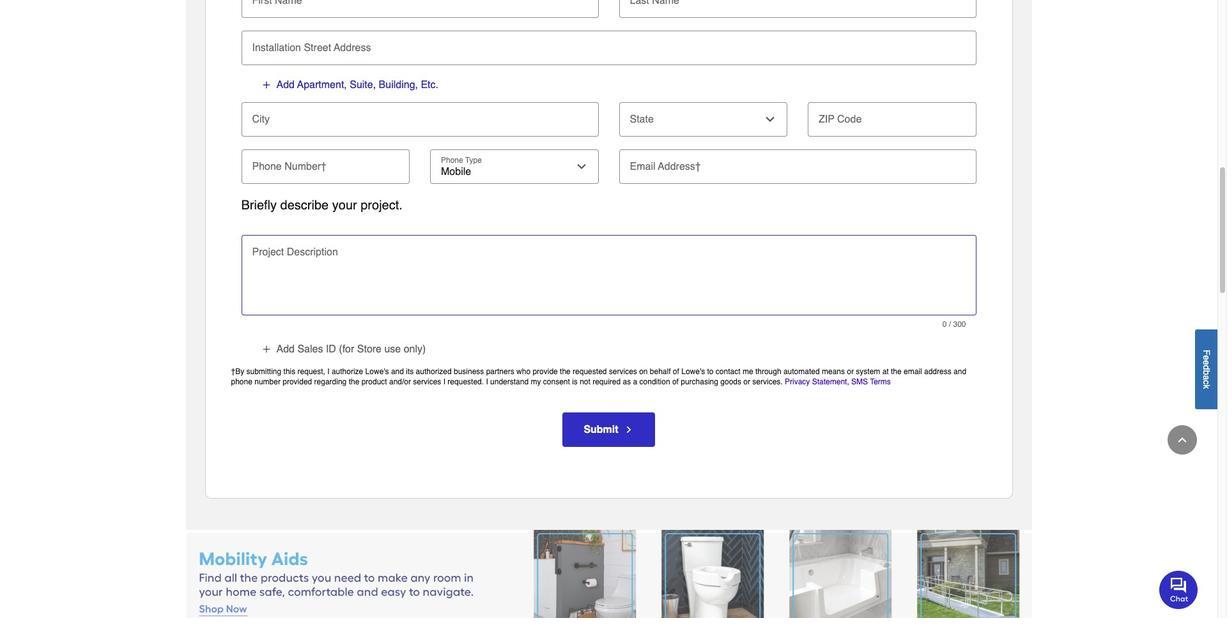 Task type: vqa. For each thing, say whether or not it's contained in the screenshot.
first and from right
yes



Task type: describe. For each thing, give the bounding box(es) containing it.
†
[[231, 368, 235, 377]]

required
[[593, 378, 621, 387]]

this
[[284, 368, 296, 377]]

provided
[[283, 378, 312, 387]]

goods
[[721, 378, 742, 387]]

chevron right image
[[624, 425, 634, 436]]

email
[[904, 368, 922, 377]]

0 vertical spatial services
[[609, 368, 637, 377]]

and/or
[[389, 378, 411, 387]]

1 vertical spatial of
[[673, 378, 679, 387]]

2 horizontal spatial the
[[891, 368, 902, 377]]

privacy statement , sms terms
[[785, 378, 891, 387]]

First Name text field
[[246, 0, 594, 11]]

2 lowe's from the left
[[682, 368, 705, 377]]

,
[[847, 378, 850, 387]]

sales
[[298, 344, 323, 356]]

briefly describe your project.
[[241, 198, 403, 213]]

privacy statement link
[[785, 378, 847, 387]]

a inside button
[[1202, 375, 1212, 380]]

product
[[362, 378, 387, 387]]

request,
[[298, 368, 325, 377]]

add for add apartment, suite, building, etc.
[[277, 79, 295, 91]]

is
[[572, 378, 578, 387]]

f e e d b a c k button
[[1196, 330, 1218, 410]]

phone
[[252, 161, 282, 173]]

provide
[[533, 368, 558, 377]]

1 vertical spatial or
[[744, 378, 751, 387]]

submit button
[[563, 413, 655, 448]]

add for add sales id (for store use only)
[[277, 344, 295, 356]]

id
[[326, 344, 336, 356]]

add apartment, suite, building, etc.
[[277, 79, 439, 91]]

0 horizontal spatial i
[[328, 368, 330, 377]]

phone
[[231, 378, 252, 387]]

requested
[[573, 368, 607, 377]]

phone number†
[[252, 161, 327, 173]]

sms
[[852, 378, 868, 387]]

means
[[822, 368, 845, 377]]

† by submitting this request, i authorize                         lowe's and its authorized business partners who                         provide the requested services on behalf of lowe's                         to contact me through automated means or system at the                         email address and phone number provided regarding the                         product and/or services i requested. i understand my                         consent is not required as a condition of purchasing                         goods or services.
[[231, 368, 967, 387]]

building,
[[379, 79, 418, 91]]

terms
[[870, 378, 891, 387]]

behalf
[[650, 368, 671, 377]]

code
[[838, 114, 862, 125]]

number†
[[285, 161, 327, 173]]

0 / 300
[[943, 320, 966, 329]]

project.
[[361, 198, 403, 213]]

1 lowe's from the left
[[365, 368, 389, 377]]

who
[[517, 368, 531, 377]]

scroll to top element
[[1168, 426, 1198, 455]]

as
[[623, 378, 631, 387]]

Installation Street Address text field
[[246, 31, 972, 59]]

consent
[[543, 378, 570, 387]]

describe
[[280, 198, 329, 213]]

use
[[385, 344, 401, 356]]

to
[[708, 368, 714, 377]]

submitting
[[247, 368, 281, 377]]

by
[[235, 368, 244, 377]]

1 and from the left
[[391, 368, 404, 377]]

f
[[1202, 350, 1212, 355]]

a inside † by submitting this request, i authorize                         lowe's and its authorized business partners who                         provide the requested services on behalf of lowe's                         to contact me through automated means or system at the                         email address and phone number provided regarding the                         product and/or services i requested. i understand my                         consent is not required as a condition of purchasing                         goods or services.
[[633, 378, 638, 387]]

condition
[[640, 378, 670, 387]]

system
[[856, 368, 881, 377]]

regarding
[[314, 378, 347, 387]]

submit
[[584, 425, 619, 436]]

Phone Number† text field
[[246, 150, 405, 178]]

1 horizontal spatial i
[[444, 378, 446, 387]]

partners
[[486, 368, 515, 377]]

d
[[1202, 365, 1212, 370]]



Task type: locate. For each thing, give the bounding box(es) containing it.
Last Name text field
[[624, 0, 972, 11]]

lowe's up the purchasing
[[682, 368, 705, 377]]

address
[[925, 368, 952, 377]]

e up b
[[1202, 360, 1212, 365]]

c
[[1202, 380, 1212, 385]]

understand
[[490, 378, 529, 387]]

project description
[[252, 247, 338, 258]]

chat invite button image
[[1160, 571, 1199, 610]]

only)
[[404, 344, 426, 356]]

2 add from the top
[[277, 344, 295, 356]]

plus image
[[261, 80, 271, 90], [261, 345, 271, 355]]

plus image for add sales id (for store use only)
[[261, 345, 271, 355]]

and up and/or
[[391, 368, 404, 377]]

1 add from the top
[[277, 79, 295, 91]]

add inside button
[[277, 79, 295, 91]]

e up 'd'
[[1202, 355, 1212, 360]]

and
[[391, 368, 404, 377], [954, 368, 967, 377]]

add left apartment,
[[277, 79, 295, 91]]

i down authorized
[[444, 378, 446, 387]]

1 horizontal spatial services
[[609, 368, 637, 377]]

2 horizontal spatial i
[[486, 378, 488, 387]]

1 horizontal spatial a
[[1202, 375, 1212, 380]]

and right address
[[954, 368, 967, 377]]

business
[[454, 368, 484, 377]]

address
[[334, 42, 371, 54]]

1 vertical spatial services
[[413, 378, 441, 387]]

services.
[[753, 378, 783, 387]]

authorized
[[416, 368, 452, 377]]

add
[[277, 79, 295, 91], [277, 344, 295, 356]]

add sales id (for store use only)
[[277, 344, 426, 356]]

0 vertical spatial or
[[847, 368, 854, 377]]

purchasing
[[681, 378, 719, 387]]

automated
[[784, 368, 820, 377]]

its
[[406, 368, 414, 377]]

installation street address
[[252, 42, 371, 54]]

b
[[1202, 370, 1212, 375]]

privacy
[[785, 378, 810, 387]]

installation
[[252, 42, 301, 54]]

a up k
[[1202, 375, 1212, 380]]

0 horizontal spatial or
[[744, 378, 751, 387]]

1 horizontal spatial and
[[954, 368, 967, 377]]

zip
[[819, 114, 835, 125]]

zip code
[[819, 114, 862, 125]]

plus image up submitting at the bottom left
[[261, 345, 271, 355]]

lowe's up product in the left bottom of the page
[[365, 368, 389, 377]]

number
[[255, 378, 281, 387]]

/
[[949, 320, 952, 329]]

on
[[640, 368, 648, 377]]

at
[[883, 368, 889, 377]]

briefly
[[241, 198, 277, 213]]

a
[[1202, 375, 1212, 380], [633, 378, 638, 387]]

project
[[252, 247, 284, 258]]

add sales id (for store use only) button
[[261, 343, 427, 357]]

chevron up image
[[1177, 434, 1189, 447]]

address†
[[658, 161, 701, 173]]

2 e from the top
[[1202, 360, 1212, 365]]

your
[[332, 198, 357, 213]]

k
[[1202, 385, 1212, 389]]

requested.
[[448, 378, 484, 387]]

etc.
[[421, 79, 439, 91]]

2 and from the left
[[954, 368, 967, 377]]

plus image inside add sales id (for store use only) button
[[261, 345, 271, 355]]

services up as
[[609, 368, 637, 377]]

add up this
[[277, 344, 295, 356]]

through
[[756, 368, 782, 377]]

f e e d b a c k
[[1202, 350, 1212, 389]]

plus image inside add apartment, suite, building, etc. button
[[261, 80, 271, 90]]

add inside button
[[277, 344, 295, 356]]

i
[[328, 368, 330, 377], [444, 378, 446, 387], [486, 378, 488, 387]]

the down 'authorize'
[[349, 378, 360, 387]]

0
[[943, 320, 947, 329]]

0 horizontal spatial a
[[633, 378, 638, 387]]

street
[[304, 42, 331, 54]]

1 horizontal spatial the
[[560, 368, 571, 377]]

0 horizontal spatial the
[[349, 378, 360, 387]]

0 horizontal spatial lowe's
[[365, 368, 389, 377]]

i up regarding
[[328, 368, 330, 377]]

or
[[847, 368, 854, 377], [744, 378, 751, 387]]

0 vertical spatial add
[[277, 79, 295, 91]]

Email Address† text field
[[624, 150, 972, 178]]

0 horizontal spatial services
[[413, 378, 441, 387]]

of right condition
[[673, 378, 679, 387]]

plus image for add apartment, suite, building, etc.
[[261, 80, 271, 90]]

or down 'me'
[[744, 378, 751, 387]]

300
[[954, 320, 966, 329]]

1 horizontal spatial lowe's
[[682, 368, 705, 377]]

0 vertical spatial of
[[673, 368, 680, 377]]

ZIP Code text field
[[813, 102, 972, 130]]

email
[[630, 161, 656, 173]]

add apartment, suite, building, etc. button
[[261, 78, 439, 92]]

description
[[287, 247, 338, 258]]

e
[[1202, 355, 1212, 360], [1202, 360, 1212, 365]]

0 horizontal spatial and
[[391, 368, 404, 377]]

1 e from the top
[[1202, 355, 1212, 360]]

the up consent
[[560, 368, 571, 377]]

1 vertical spatial add
[[277, 344, 295, 356]]

suite,
[[350, 79, 376, 91]]

city
[[252, 114, 270, 125]]

find all the products you need to make any room in your home safe, comfortable and easy to navigate. image
[[186, 531, 1032, 619]]

not
[[580, 378, 591, 387]]

1 vertical spatial plus image
[[261, 345, 271, 355]]

(for
[[339, 344, 354, 356]]

services
[[609, 368, 637, 377], [413, 378, 441, 387]]

the right at
[[891, 368, 902, 377]]

lowe's
[[365, 368, 389, 377], [682, 368, 705, 377]]

1 plus image from the top
[[261, 80, 271, 90]]

store
[[357, 344, 382, 356]]

plus image up city
[[261, 80, 271, 90]]

City text field
[[246, 102, 594, 130]]

a right as
[[633, 378, 638, 387]]

or up ,
[[847, 368, 854, 377]]

services down authorized
[[413, 378, 441, 387]]

of right behalf
[[673, 368, 680, 377]]

apartment,
[[297, 79, 347, 91]]

my
[[531, 378, 541, 387]]

1 horizontal spatial or
[[847, 368, 854, 377]]

authorize
[[332, 368, 363, 377]]

i down partners on the bottom of page
[[486, 378, 488, 387]]

2 plus image from the top
[[261, 345, 271, 355]]

of
[[673, 368, 680, 377], [673, 378, 679, 387]]

the
[[560, 368, 571, 377], [891, 368, 902, 377], [349, 378, 360, 387]]

contact
[[716, 368, 741, 377]]

sms terms link
[[852, 378, 891, 387]]

email address†
[[630, 161, 701, 173]]

me
[[743, 368, 754, 377]]

statement
[[813, 378, 847, 387]]

Project Description text field
[[246, 253, 972, 309]]

0 vertical spatial plus image
[[261, 80, 271, 90]]



